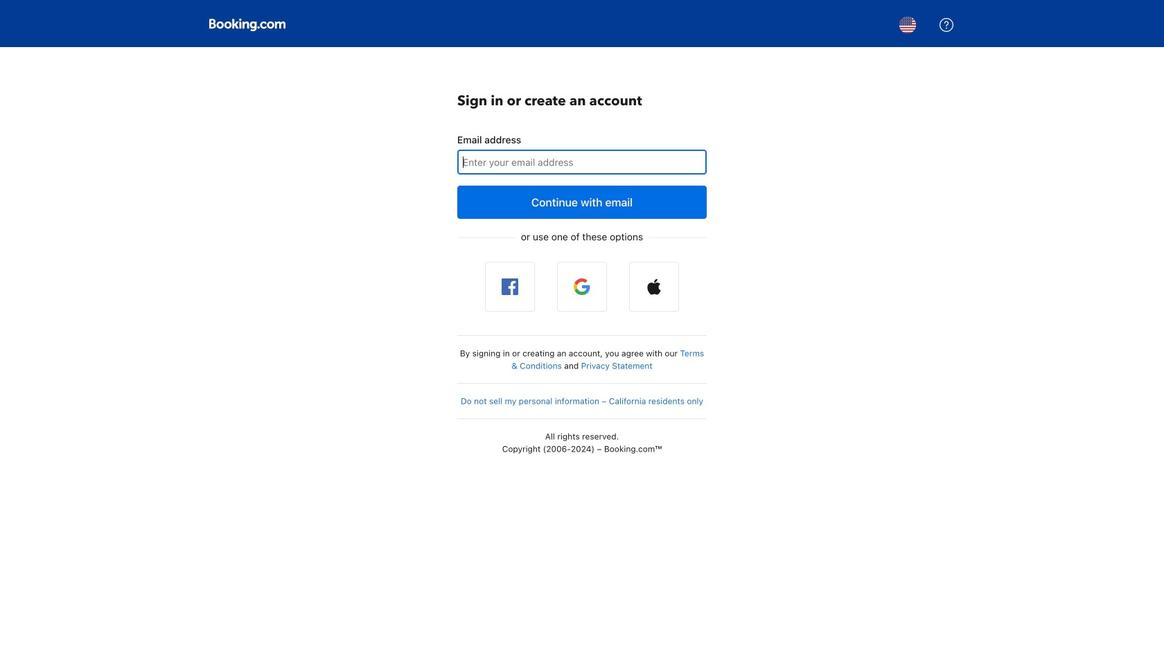 Task type: describe. For each thing, give the bounding box(es) containing it.
Enter your email address email field
[[458, 150, 707, 175]]



Task type: vqa. For each thing, say whether or not it's contained in the screenshot.
"Enter Your Email Address" email field
yes



